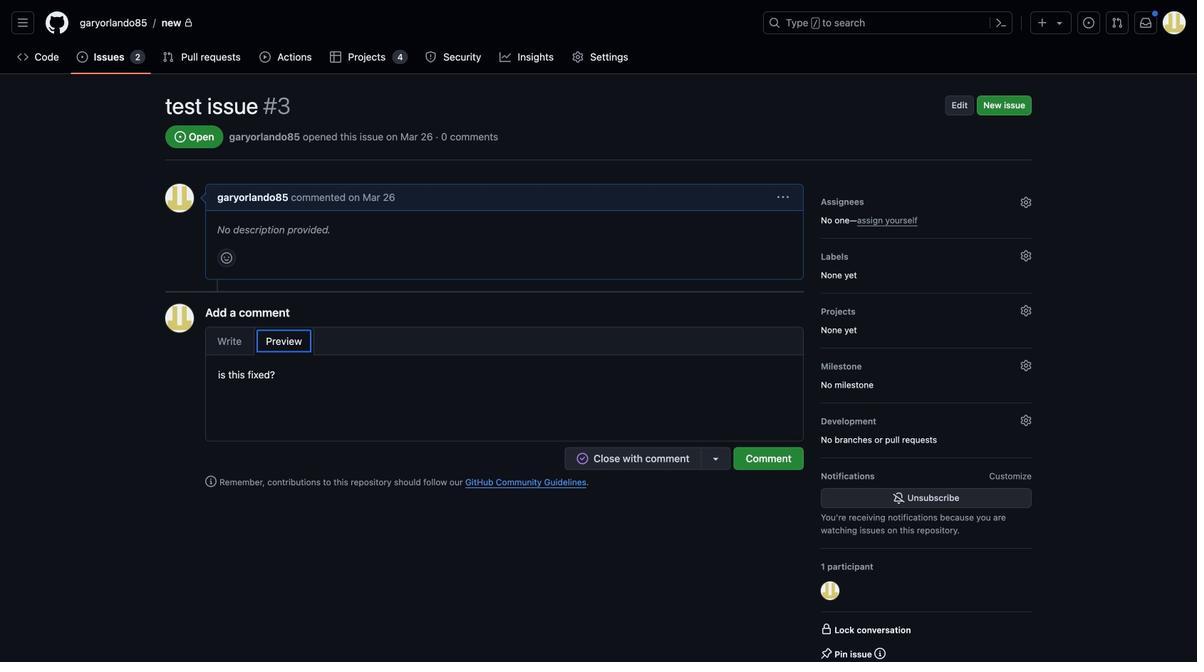 Task type: vqa. For each thing, say whether or not it's contained in the screenshot.
Show options icon
yes



Task type: locate. For each thing, give the bounding box(es) containing it.
you have unread notifications image
[[1141, 17, 1152, 29]]

0 horizontal spatial git pull request image
[[163, 51, 174, 63]]

git pull request image for issue opened icon
[[1112, 17, 1124, 29]]

status: open image
[[175, 131, 186, 143]]

banner
[[0, 0, 1198, 74]]

gear image
[[1021, 197, 1032, 208], [1021, 250, 1032, 262]]

1 horizontal spatial git pull request image
[[1112, 17, 1124, 29]]

2 @garyorlando85 image from the top
[[165, 304, 194, 333]]

git pull request image
[[1112, 17, 1124, 29], [163, 51, 174, 63]]

@garyorlando85 image
[[165, 184, 194, 212], [165, 304, 194, 333]]

up to 3 issues can be pinned and they will appear publicly at the top of the issues page element
[[875, 648, 886, 660]]

gear image
[[572, 51, 584, 63], [1021, 305, 1032, 317], [1021, 360, 1032, 371], [1021, 415, 1032, 426]]

up to 3 issues can be pinned and they will appear publicly at the top of the issues page image
[[875, 648, 886, 660]]

1 vertical spatial git pull request image
[[163, 51, 174, 63]]

1 vertical spatial gear image
[[1021, 250, 1032, 262]]

table image
[[330, 51, 342, 63]]

shield image
[[425, 51, 437, 63]]

pin image
[[821, 648, 833, 660]]

select assignees element
[[821, 193, 1032, 227]]

homepage image
[[46, 11, 68, 34]]

link issues element
[[821, 412, 1032, 446]]

1 gear image from the top
[[1021, 197, 1032, 208]]

1 vertical spatial @garyorlando85 image
[[165, 304, 194, 333]]

0 vertical spatial @garyorlando85 image
[[165, 184, 194, 212]]

list
[[74, 11, 755, 34]]

0 vertical spatial git pull request image
[[1112, 17, 1124, 29]]

bell slash image
[[894, 493, 905, 504]]

play image
[[260, 51, 271, 63]]

0 vertical spatial gear image
[[1021, 197, 1032, 208]]

gear image inside link issues element
[[1021, 415, 1032, 426]]

gear image inside select assignees element
[[1021, 197, 1032, 208]]

issue opened image
[[77, 51, 88, 63]]

lock image
[[821, 624, 833, 635]]



Task type: describe. For each thing, give the bounding box(es) containing it.
gear image inside select projects element
[[1021, 305, 1032, 317]]

issue opened image
[[1084, 17, 1095, 29]]

add a comment tab list
[[205, 327, 314, 355]]

lock image
[[184, 19, 193, 27]]

graph image
[[500, 51, 511, 63]]

2 gear image from the top
[[1021, 250, 1032, 262]]

add or remove reactions element
[[217, 249, 236, 267]]

issue closed image
[[577, 453, 589, 465]]

command palette image
[[996, 17, 1008, 29]]

code image
[[17, 51, 29, 63]]

add or remove reactions image
[[221, 252, 232, 264]]

info image
[[205, 476, 217, 487]]

git pull request image for issue opened image at the top
[[163, 51, 174, 63]]

@garyorlando85 image
[[821, 582, 840, 600]]

1 @garyorlando85 image from the top
[[165, 184, 194, 212]]

select projects element
[[821, 302, 1032, 337]]

triangle down image
[[1055, 17, 1066, 29]]

show options image
[[778, 192, 789, 203]]



